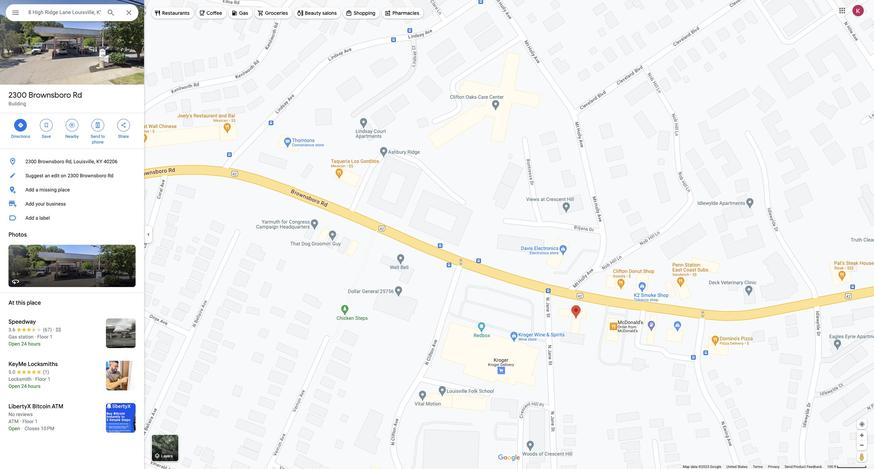 Task type: describe. For each thing, give the bounding box(es) containing it.
40206
[[104, 159, 118, 165]]

send to phone
[[91, 134, 105, 145]]

restaurants button
[[152, 5, 194, 22]]

zoom in image
[[859, 433, 865, 439]]


[[69, 122, 75, 129]]

states
[[738, 466, 748, 469]]

beauty salons
[[305, 10, 337, 16]]

rd,
[[66, 159, 72, 165]]

coffee
[[207, 10, 222, 16]]

24 inside locksmith · floor 1 open 24 hours
[[21, 384, 27, 390]]

photos
[[8, 232, 27, 239]]

ky
[[96, 159, 102, 165]]

salons
[[322, 10, 337, 16]]

floor inside gas station · floor 1 open 24 hours
[[37, 334, 49, 340]]

2300 brownsboro rd main content
[[0, 0, 144, 470]]


[[17, 122, 24, 129]]

add a label button
[[0, 211, 144, 225]]

5.0 stars 1 reviews image
[[8, 369, 49, 376]]

2300 brownsboro rd, louisville, ky 40206
[[25, 159, 118, 165]]

add your business link
[[0, 197, 144, 211]]

united states button
[[727, 465, 748, 470]]

add your business
[[25, 201, 66, 207]]

google
[[710, 466, 721, 469]]

locksmith · floor 1 open 24 hours
[[8, 377, 50, 390]]

save
[[42, 134, 51, 139]]

rd inside button
[[108, 173, 113, 179]]

add for add a missing place
[[25, 187, 34, 193]]

station
[[18, 334, 34, 340]]

map
[[683, 466, 690, 469]]

price: moderate image
[[56, 327, 61, 333]]

libertyx bitcoin atm no reviews atm · floor 1 open ⋅ closes 10 pm
[[8, 404, 63, 432]]

privacy
[[768, 466, 780, 469]]

2 vertical spatial 2300
[[68, 173, 79, 179]]

keyme
[[8, 361, 27, 368]]

show street view coverage image
[[857, 452, 867, 463]]


[[120, 122, 127, 129]]

open inside gas station · floor 1 open 24 hours
[[8, 342, 20, 347]]

send for send to phone
[[91, 134, 100, 139]]

100 ft
[[827, 466, 837, 469]]

a for missing
[[35, 187, 38, 193]]

louisville,
[[74, 159, 95, 165]]

brownsboro for rd
[[29, 90, 71, 100]]

nearby
[[65, 134, 79, 139]]

beauty
[[305, 10, 321, 16]]

8 High Ridge Lane Louisville, KY 40207 field
[[6, 4, 138, 21]]

no
[[8, 412, 15, 418]]

100
[[827, 466, 833, 469]]

locksmith
[[8, 377, 31, 383]]

add a missing place button
[[0, 183, 144, 197]]

gas button
[[228, 5, 252, 22]]

rd inside 2300 brownsboro rd building
[[73, 90, 82, 100]]

add for add your business
[[25, 201, 34, 207]]

24 inside gas station · floor 1 open 24 hours
[[21, 342, 27, 347]]

reviews
[[16, 412, 33, 418]]

suggest
[[25, 173, 43, 179]]

product
[[794, 466, 806, 469]]

libertyx
[[8, 404, 31, 411]]

building
[[8, 101, 26, 107]]

to
[[101, 134, 105, 139]]

google maps element
[[0, 0, 874, 470]]

0 horizontal spatial atm
[[8, 419, 19, 425]]

send product feedback button
[[785, 465, 822, 470]]

this
[[16, 300, 25, 307]]

· inside locksmith · floor 1 open 24 hours
[[33, 377, 34, 383]]

send product feedback
[[785, 466, 822, 469]]

united
[[727, 466, 737, 469]]

2300 brownsboro rd, louisville, ky 40206 button
[[0, 155, 144, 169]]

(1)
[[43, 370, 49, 375]]

at this place
[[8, 300, 41, 307]]

label
[[39, 215, 50, 221]]

10 pm
[[41, 426, 54, 432]]

beauty salons button
[[294, 5, 341, 22]]

terms
[[753, 466, 763, 469]]

a for label
[[35, 215, 38, 221]]

show your location image
[[859, 422, 865, 428]]


[[11, 8, 20, 18]]

terms button
[[753, 465, 763, 470]]

ft
[[834, 466, 837, 469]]

speedway
[[8, 319, 36, 326]]

at
[[8, 300, 14, 307]]



Task type: locate. For each thing, give the bounding box(es) containing it.
100 ft button
[[827, 466, 867, 469]]

1 horizontal spatial gas
[[239, 10, 248, 16]]

add down suggest
[[25, 187, 34, 193]]

None field
[[28, 8, 101, 17]]

1 24 from the top
[[21, 342, 27, 347]]

business
[[46, 201, 66, 207]]

open inside libertyx bitcoin atm no reviews atm · floor 1 open ⋅ closes 10 pm
[[8, 426, 20, 432]]

restaurants
[[162, 10, 190, 16]]

0 horizontal spatial place
[[27, 300, 41, 307]]

open down locksmith in the left bottom of the page
[[8, 384, 20, 390]]

add a missing place
[[25, 187, 70, 193]]

open down station
[[8, 342, 20, 347]]

layers
[[161, 455, 173, 459]]

open
[[8, 342, 20, 347], [8, 384, 20, 390], [8, 426, 20, 432]]

zoom out image
[[859, 443, 865, 449]]

1 up closes
[[35, 419, 38, 425]]

pharmacies button
[[382, 5, 424, 22]]

hours down 5.0 stars 1 reviews image
[[28, 384, 40, 390]]

open left ⋅
[[8, 426, 20, 432]]

· inside gas station · floor 1 open 24 hours
[[35, 334, 36, 340]]

©2023
[[699, 466, 709, 469]]

phone
[[92, 140, 104, 145]]

3.6 stars 67 reviews image
[[8, 327, 52, 334]]

· down 3.6 stars 67 reviews image
[[35, 334, 36, 340]]

your
[[35, 201, 45, 207]]

1 down (67)
[[50, 334, 53, 340]]

2300 up building
[[8, 90, 27, 100]]

add for add a label
[[25, 215, 34, 221]]

1 vertical spatial rd
[[108, 173, 113, 179]]

2300 right on
[[68, 173, 79, 179]]


[[43, 122, 50, 129]]

footer
[[683, 465, 827, 470]]

1 vertical spatial 24
[[21, 384, 27, 390]]

1 vertical spatial hours
[[28, 384, 40, 390]]

add left your
[[25, 201, 34, 207]]

brownsboro up an
[[38, 159, 64, 165]]

send inside button
[[785, 466, 793, 469]]

hours inside gas station · floor 1 open 24 hours
[[28, 342, 40, 347]]

place right this
[[27, 300, 41, 307]]

locksmiths
[[28, 361, 58, 368]]

2 add from the top
[[25, 201, 34, 207]]

gas for gas
[[239, 10, 248, 16]]

edit
[[51, 173, 60, 179]]

1 horizontal spatial place
[[58, 187, 70, 193]]

floor down (1) at the bottom of the page
[[35, 377, 46, 383]]

floor down (67)
[[37, 334, 49, 340]]

gas inside button
[[239, 10, 248, 16]]

add left label
[[25, 215, 34, 221]]

feedback
[[807, 466, 822, 469]]

2 vertical spatial floor
[[22, 419, 34, 425]]

missing
[[39, 187, 57, 193]]

gas for gas station · floor 1 open 24 hours
[[8, 334, 17, 340]]

rd up the 
[[73, 90, 82, 100]]

2 vertical spatial 1
[[35, 419, 38, 425]]

united states
[[727, 466, 748, 469]]

hours down station
[[28, 342, 40, 347]]

0 horizontal spatial gas
[[8, 334, 17, 340]]

collapse side panel image
[[144, 231, 152, 239]]

2300 inside 2300 brownsboro rd building
[[8, 90, 27, 100]]

coffee button
[[196, 5, 226, 22]]

0 vertical spatial gas
[[239, 10, 248, 16]]

0 vertical spatial 2300
[[8, 90, 27, 100]]

·
[[53, 327, 54, 333], [35, 334, 36, 340], [33, 377, 34, 383], [20, 419, 21, 425]]

an
[[45, 173, 50, 179]]

5.0
[[8, 370, 15, 375]]

a left missing
[[35, 187, 38, 193]]

24
[[21, 342, 27, 347], [21, 384, 27, 390]]

atm down no
[[8, 419, 19, 425]]

groceries button
[[255, 5, 292, 22]]

 button
[[6, 4, 25, 23]]

1 vertical spatial floor
[[35, 377, 46, 383]]

rd down 40206
[[108, 173, 113, 179]]

place down on
[[58, 187, 70, 193]]

0 vertical spatial a
[[35, 187, 38, 193]]

floor inside locksmith · floor 1 open 24 hours
[[35, 377, 46, 383]]

0 vertical spatial place
[[58, 187, 70, 193]]

2300 for rd,
[[25, 159, 37, 165]]

1 vertical spatial gas
[[8, 334, 17, 340]]

1 vertical spatial 2300
[[25, 159, 37, 165]]

1 vertical spatial atm
[[8, 419, 19, 425]]

2 24 from the top
[[21, 384, 27, 390]]

 search field
[[6, 4, 138, 23]]

closes
[[25, 426, 40, 432]]

brownsboro up 
[[29, 90, 71, 100]]

0 vertical spatial rd
[[73, 90, 82, 100]]

2300 up suggest
[[25, 159, 37, 165]]

1 vertical spatial send
[[785, 466, 793, 469]]

0 vertical spatial 1
[[50, 334, 53, 340]]

0 vertical spatial add
[[25, 187, 34, 193]]

atm
[[52, 404, 63, 411], [8, 419, 19, 425]]

privacy button
[[768, 465, 780, 470]]

open inside locksmith · floor 1 open 24 hours
[[8, 384, 20, 390]]

(67)
[[43, 327, 52, 333]]

1
[[50, 334, 53, 340], [48, 377, 50, 383], [35, 419, 38, 425]]

3.6
[[8, 327, 15, 333]]

2300
[[8, 90, 27, 100], [25, 159, 37, 165], [68, 173, 79, 179]]

0 vertical spatial open
[[8, 342, 20, 347]]

1 a from the top
[[35, 187, 38, 193]]

place inside button
[[58, 187, 70, 193]]

24 down station
[[21, 342, 27, 347]]

brownsboro down "ky"
[[80, 173, 106, 179]]

0 horizontal spatial send
[[91, 134, 100, 139]]

1 add from the top
[[25, 187, 34, 193]]

gas down "3.6"
[[8, 334, 17, 340]]

groceries
[[265, 10, 288, 16]]

0 horizontal spatial rd
[[73, 90, 82, 100]]

atm right bitcoin on the left bottom
[[52, 404, 63, 411]]

brownsboro for rd,
[[38, 159, 64, 165]]

0 vertical spatial send
[[91, 134, 100, 139]]

hours
[[28, 342, 40, 347], [28, 384, 40, 390]]

1 open from the top
[[8, 342, 20, 347]]

3 open from the top
[[8, 426, 20, 432]]

suggest an edit on 2300 brownsboro rd
[[25, 173, 113, 179]]

hours inside locksmith · floor 1 open 24 hours
[[28, 384, 40, 390]]

· $$
[[53, 327, 61, 333]]

gas inside gas station · floor 1 open 24 hours
[[8, 334, 17, 340]]

0 vertical spatial 24
[[21, 342, 27, 347]]

a left label
[[35, 215, 38, 221]]

gas
[[239, 10, 248, 16], [8, 334, 17, 340]]

2 a from the top
[[35, 215, 38, 221]]


[[95, 122, 101, 129]]

shopping
[[354, 10, 376, 16]]

24 down locksmith in the left bottom of the page
[[21, 384, 27, 390]]

on
[[61, 173, 66, 179]]

place
[[58, 187, 70, 193], [27, 300, 41, 307]]

1 inside libertyx bitcoin atm no reviews atm · floor 1 open ⋅ closes 10 pm
[[35, 419, 38, 425]]

2 hours from the top
[[28, 384, 40, 390]]

1 vertical spatial a
[[35, 215, 38, 221]]

send inside send to phone
[[91, 134, 100, 139]]

actions for 2300 brownsboro rd region
[[0, 113, 144, 149]]

· left $$
[[53, 327, 54, 333]]

send up 'phone'
[[91, 134, 100, 139]]

none field inside 8 high ridge lane louisville, ky 40207 field
[[28, 8, 101, 17]]

brownsboro inside 2300 brownsboro rd building
[[29, 90, 71, 100]]

2300 for rd
[[8, 90, 27, 100]]

0 vertical spatial atm
[[52, 404, 63, 411]]

keyme locksmiths
[[8, 361, 58, 368]]

send left product
[[785, 466, 793, 469]]

1 down (1) at the bottom of the page
[[48, 377, 50, 383]]

2 open from the top
[[8, 384, 20, 390]]

rd
[[73, 90, 82, 100], [108, 173, 113, 179]]

gas right coffee
[[239, 10, 248, 16]]

floor down reviews
[[22, 419, 34, 425]]

2300 brownsboro rd building
[[8, 90, 82, 107]]

add
[[25, 187, 34, 193], [25, 201, 34, 207], [25, 215, 34, 221]]

1 hours from the top
[[28, 342, 40, 347]]

1 horizontal spatial rd
[[108, 173, 113, 179]]

1 inside locksmith · floor 1 open 24 hours
[[48, 377, 50, 383]]

send
[[91, 134, 100, 139], [785, 466, 793, 469]]

google account: kenny nguyen  
(kenny.nguyen@adept.ai) image
[[853, 5, 864, 16]]

footer containing map data ©2023 google
[[683, 465, 827, 470]]

1 vertical spatial place
[[27, 300, 41, 307]]

$$
[[56, 327, 61, 333]]

map data ©2023 google
[[683, 466, 721, 469]]

⋅
[[21, 426, 23, 432]]

1 horizontal spatial atm
[[52, 404, 63, 411]]

floor inside libertyx bitcoin atm no reviews atm · floor 1 open ⋅ closes 10 pm
[[22, 419, 34, 425]]

1 inside gas station · floor 1 open 24 hours
[[50, 334, 53, 340]]

2 vertical spatial brownsboro
[[80, 173, 106, 179]]

3 add from the top
[[25, 215, 34, 221]]

data
[[691, 466, 698, 469]]

2 vertical spatial add
[[25, 215, 34, 221]]

1 horizontal spatial send
[[785, 466, 793, 469]]

suggest an edit on 2300 brownsboro rd button
[[0, 169, 144, 183]]

pharmacies
[[392, 10, 419, 16]]

· inside libertyx bitcoin atm no reviews atm · floor 1 open ⋅ closes 10 pm
[[20, 419, 21, 425]]

footer inside google maps element
[[683, 465, 827, 470]]

1 vertical spatial add
[[25, 201, 34, 207]]

share
[[118, 134, 129, 139]]

1 vertical spatial brownsboro
[[38, 159, 64, 165]]

directions
[[11, 134, 30, 139]]

0 vertical spatial hours
[[28, 342, 40, 347]]

0 vertical spatial brownsboro
[[29, 90, 71, 100]]

· down reviews
[[20, 419, 21, 425]]

2 vertical spatial open
[[8, 426, 20, 432]]

0 vertical spatial floor
[[37, 334, 49, 340]]

bitcoin
[[32, 404, 51, 411]]

· down 5.0 stars 1 reviews image
[[33, 377, 34, 383]]

1 vertical spatial open
[[8, 384, 20, 390]]

add a label
[[25, 215, 50, 221]]

send for send product feedback
[[785, 466, 793, 469]]

shopping button
[[343, 5, 380, 22]]

1 vertical spatial 1
[[48, 377, 50, 383]]

gas station · floor 1 open 24 hours
[[8, 334, 53, 347]]



Task type: vqa. For each thing, say whether or not it's contained in the screenshot.
"to" to the bottom
no



